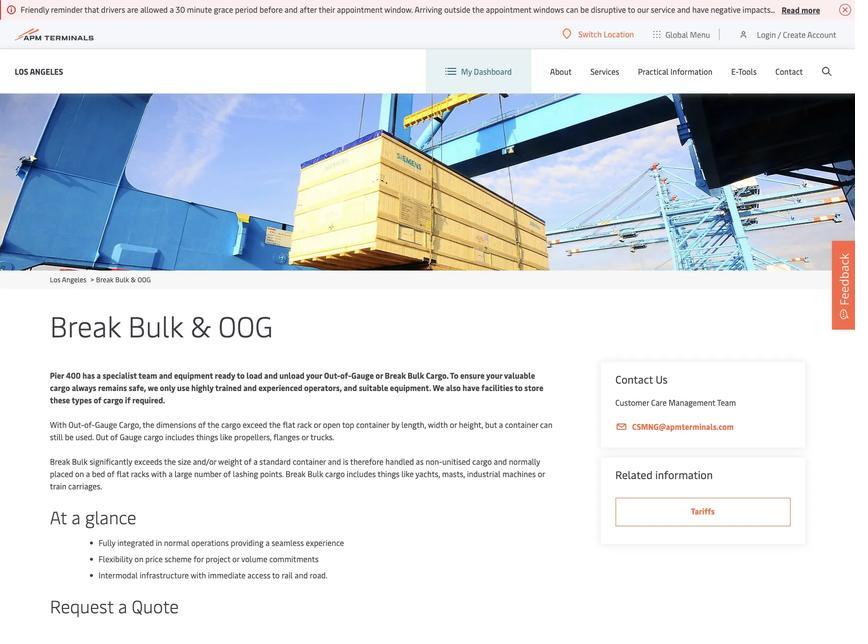Task type: describe. For each thing, give the bounding box(es) containing it.
width
[[428, 419, 448, 430]]

30
[[176, 4, 185, 15]]

like inside with out-of-gauge cargo, the dimensions of the cargo exceed the flat rack or open top container by length, width or height, but a container can still be used. out of gauge cargo includes things like propellers, flanges or trucks.
[[220, 432, 232, 442]]

fully integrated in normal operations providing a seamless experience
[[99, 537, 344, 548]]

and up 'experienced'
[[264, 370, 278, 381]]

break bulk image
[[0, 93, 856, 271]]

the inside break bulk significantly exceeds the size and/or weight of a standard container and is therefore handled as non-unitised cargo and normally placed on a bed of flat racks with a large number of lashing points. break bulk cargo includes things like yachts, masts, industrial machines or train carriages.
[[164, 456, 176, 467]]

like inside break bulk significantly exceeds the size and/or weight of a standard container and is therefore handled as non-unitised cargo and normally placed on a bed of flat racks with a large number of lashing points. break bulk cargo includes things like yachts, masts, industrial machines or train carriages.
[[402, 468, 414, 479]]

the up flanges
[[269, 419, 281, 430]]

reminder
[[51, 4, 83, 15]]

services button
[[591, 49, 620, 93]]

things inside with out-of-gauge cargo, the dimensions of the cargo exceed the flat rack or open top container by length, width or height, but a container can still be used. out of gauge cargo includes things like propellers, flanges or trucks.
[[196, 432, 218, 442]]

still
[[50, 432, 63, 442]]

account
[[808, 29, 837, 40]]

or right project
[[232, 554, 240, 564]]

scheme
[[165, 554, 192, 564]]

experience
[[306, 537, 344, 548]]

to left load
[[237, 370, 245, 381]]

access
[[248, 570, 271, 581]]

arriving
[[415, 4, 443, 15]]

includes inside with out-of-gauge cargo, the dimensions of the cargo exceed the flat rack or open top container by length, width or height, but a container can still be used. out of gauge cargo includes things like propellers, flanges or trucks.
[[165, 432, 195, 442]]

of- inside with out-of-gauge cargo, the dimensions of the cargo exceed the flat rack or open top container by length, width or height, but a container can still be used. out of gauge cargo includes things like propellers, flanges or trucks.
[[84, 419, 95, 430]]

contact for contact
[[776, 66, 804, 77]]

our
[[638, 4, 649, 15]]

contact for contact us
[[616, 372, 654, 387]]

service
[[651, 4, 676, 15]]

allowed
[[140, 4, 168, 15]]

of down weight
[[224, 468, 231, 479]]

of right dimensions
[[198, 419, 206, 430]]

0 vertical spatial los angeles link
[[15, 65, 63, 78]]

los angeles
[[15, 66, 63, 77]]

1 horizontal spatial have
[[693, 4, 709, 15]]

a left "bed"
[[86, 468, 90, 479]]

on inside break bulk significantly exceeds the size and/or weight of a standard container and is therefore handled as non-unitised cargo and normally placed on a bed of flat racks with a large number of lashing points. break bulk cargo includes things like yachts, masts, industrial machines or train carriages.
[[75, 468, 84, 479]]

load
[[247, 370, 263, 381]]

includes inside break bulk significantly exceeds the size and/or weight of a standard container and is therefore handled as non-unitised cargo and normally placed on a bed of flat racks with a large number of lashing points. break bulk cargo includes things like yachts, masts, industrial machines or train carriages.
[[347, 468, 376, 479]]

and left is on the left bottom
[[328, 456, 341, 467]]

more
[[802, 4, 821, 15]]

at a glance
[[50, 505, 137, 529]]

1 horizontal spatial oog
[[218, 306, 273, 345]]

break right >
[[96, 275, 114, 284]]

intermodal infrastructure with immediate access to rail and road.
[[99, 570, 328, 581]]

rack
[[297, 419, 312, 430]]

cargo.
[[426, 370, 449, 381]]

train
[[50, 481, 66, 492]]

window.
[[385, 4, 413, 15]]

dimensions
[[156, 419, 196, 430]]

services
[[591, 66, 620, 77]]

with
[[50, 419, 67, 430]]

1 horizontal spatial container
[[356, 419, 390, 430]]

team
[[718, 397, 737, 408]]

windows
[[534, 4, 565, 15]]

read more
[[782, 4, 821, 15]]

used.
[[76, 432, 94, 442]]

1 vertical spatial &
[[191, 306, 211, 345]]

disruptive
[[591, 4, 627, 15]]

on left price on the left of the page
[[135, 554, 144, 564]]

e-tools button
[[732, 49, 757, 93]]

flexibility on price scheme for project or volume commitments
[[99, 554, 319, 564]]

cargo,
[[119, 419, 141, 430]]

1 your from the left
[[306, 370, 323, 381]]

road.
[[310, 570, 328, 581]]

impacts
[[743, 4, 771, 15]]

also
[[446, 382, 461, 393]]

facilities
[[482, 382, 514, 393]]

1 vertical spatial gauge
[[95, 419, 117, 430]]

cargo up industrial at the right of the page
[[473, 456, 492, 467]]

placed
[[50, 468, 73, 479]]

flexibility
[[99, 554, 133, 564]]

their
[[319, 4, 335, 15]]

who
[[810, 4, 825, 15]]

masts,
[[442, 468, 465, 479]]

minute
[[187, 4, 212, 15]]

400
[[66, 370, 81, 381]]

yachts,
[[416, 468, 440, 479]]

a left 30
[[170, 4, 174, 15]]

has
[[83, 370, 95, 381]]

or inside break bulk significantly exceeds the size and/or weight of a standard container and is therefore handled as non-unitised cargo and normally placed on a bed of flat racks with a large number of lashing points. break bulk cargo includes things like yachts, masts, industrial machines or train carriages.
[[538, 468, 545, 479]]

break inside pier 400 has a specialist team and equipment ready to load and unload your out-of-gauge or break bulk cargo. to ensure your valuable cargo always remains safe, we only use highly trained and experienced operators, and suitable equipment. we also have facilities to store these types of cargo if required.
[[385, 370, 406, 381]]

top
[[342, 419, 355, 430]]

to down 'valuable'
[[515, 382, 523, 393]]

of right "bed"
[[107, 468, 115, 479]]

login
[[758, 29, 777, 40]]

period
[[235, 4, 258, 15]]

suitable
[[359, 382, 389, 393]]

of right out
[[110, 432, 118, 442]]

are
[[127, 4, 138, 15]]

gauge inside pier 400 has a specialist team and equipment ready to load and unload your out-of-gauge or break bulk cargo. to ensure your valuable cargo always remains safe, we only use highly trained and experienced operators, and suitable equipment. we also have facilities to store these types of cargo if required.
[[352, 370, 374, 381]]

contact button
[[776, 49, 804, 93]]

0 vertical spatial &
[[131, 275, 136, 284]]

and down load
[[244, 382, 257, 393]]

out- inside with out-of-gauge cargo, the dimensions of the cargo exceed the flat rack or open top container by length, width or height, but a container can still be used. out of gauge cargo includes things like propellers, flanges or trucks.
[[69, 419, 84, 430]]

0 vertical spatial be
[[581, 4, 589, 15]]

that
[[85, 4, 99, 15]]

to left our
[[628, 4, 636, 15]]

remains
[[98, 382, 127, 393]]

infrastructure
[[140, 570, 189, 581]]

and left after
[[285, 4, 298, 15]]

a down the intermodal
[[118, 594, 127, 618]]

cargo down is on the left bottom
[[325, 468, 345, 479]]

break right points.
[[286, 468, 306, 479]]

unitised
[[443, 456, 471, 467]]

things inside break bulk significantly exceeds the size and/or weight of a standard container and is therefore handled as non-unitised cargo and normally placed on a bed of flat racks with a large number of lashing points. break bulk cargo includes things like yachts, masts, industrial machines or train carriages.
[[378, 468, 400, 479]]

with out-of-gauge cargo, the dimensions of the cargo exceed the flat rack or open top container by length, width or height, but a container can still be used. out of gauge cargo includes things like propellers, flanges or trucks.
[[50, 419, 553, 442]]

2 vertical spatial gauge
[[120, 432, 142, 442]]

out
[[96, 432, 108, 442]]

pier
[[50, 370, 64, 381]]

request a quote
[[50, 594, 179, 618]]

operations
[[191, 537, 229, 548]]

can inside with out-of-gauge cargo, the dimensions of the cargo exceed the flat rack or open top container by length, width or height, but a container can still be used. out of gauge cargo includes things like propellers, flanges or trucks.
[[541, 419, 553, 430]]

break bulk & oog
[[50, 306, 273, 345]]

los angeles > break bulk & oog
[[50, 275, 151, 284]]

providing
[[231, 537, 264, 548]]

fully
[[99, 537, 116, 548]]

open
[[323, 419, 341, 430]]

2 drivers from the left
[[784, 4, 808, 15]]

about button
[[551, 49, 572, 93]]

flat inside break bulk significantly exceeds the size and/or weight of a standard container and is therefore handled as non-unitised cargo and normally placed on a bed of flat racks with a large number of lashing points. break bulk cargo includes things like yachts, masts, industrial machines or train carriages.
[[117, 468, 129, 479]]

read
[[782, 4, 800, 15]]

information
[[671, 66, 713, 77]]

login / create account link
[[739, 20, 837, 49]]

valuable
[[504, 370, 536, 381]]

switch location button
[[563, 29, 635, 39]]

a right at
[[71, 505, 80, 529]]



Task type: locate. For each thing, give the bounding box(es) containing it.
includes down therefore
[[347, 468, 376, 479]]

flat down significantly
[[117, 468, 129, 479]]

and left suitable
[[344, 382, 357, 393]]

2 appointment from the left
[[486, 4, 532, 15]]

0 vertical spatial things
[[196, 432, 218, 442]]

with
[[151, 468, 167, 479], [191, 570, 206, 581]]

0 horizontal spatial out-
[[69, 419, 84, 430]]

of- up operators,
[[341, 370, 352, 381]]

bulk inside pier 400 has a specialist team and equipment ready to load and unload your out-of-gauge or break bulk cargo. to ensure your valuable cargo always remains safe, we only use highly trained and experienced operators, and suitable equipment. we also have facilities to store these types of cargo if required.
[[408, 370, 425, 381]]

carriages.
[[68, 481, 102, 492]]

0 vertical spatial of-
[[341, 370, 352, 381]]

0 horizontal spatial with
[[151, 468, 167, 479]]

1 horizontal spatial your
[[487, 370, 503, 381]]

cargo left the exceed
[[221, 419, 241, 430]]

1 horizontal spatial flat
[[283, 419, 295, 430]]

0 vertical spatial los
[[15, 66, 28, 77]]

0 horizontal spatial container
[[293, 456, 326, 467]]

in
[[156, 537, 162, 548]]

1 vertical spatial contact
[[616, 372, 654, 387]]

0 horizontal spatial things
[[196, 432, 218, 442]]

break up the placed
[[50, 456, 70, 467]]

exceeds
[[134, 456, 162, 467]]

things down the handled in the left bottom of the page
[[378, 468, 400, 479]]

flanges
[[274, 432, 300, 442]]

1 horizontal spatial like
[[402, 468, 414, 479]]

out- up used.
[[69, 419, 84, 430]]

to
[[450, 370, 459, 381]]

0 horizontal spatial flat
[[117, 468, 129, 479]]

0 horizontal spatial oog
[[138, 275, 151, 284]]

about
[[551, 66, 572, 77]]

of- up used.
[[84, 419, 95, 430]]

length,
[[402, 419, 426, 430]]

1 vertical spatial like
[[402, 468, 414, 479]]

1 vertical spatial things
[[378, 468, 400, 479]]

outside
[[445, 4, 471, 15]]

specialist
[[103, 370, 137, 381]]

out- up operators,
[[324, 370, 341, 381]]

cargo down the remains
[[103, 395, 123, 405]]

after
[[300, 4, 317, 15]]

the
[[473, 4, 484, 15], [143, 419, 154, 430], [208, 419, 219, 430], [269, 419, 281, 430], [164, 456, 176, 467]]

appointment
[[337, 4, 383, 15], [486, 4, 532, 15]]

contact down login / create account link on the top of page
[[776, 66, 804, 77]]

weight
[[218, 456, 242, 467]]

1 vertical spatial oog
[[218, 306, 273, 345]]

of- inside pier 400 has a specialist team and equipment ready to load and unload your out-of-gauge or break bulk cargo. to ensure your valuable cargo always remains safe, we only use highly trained and experienced operators, and suitable equipment. we also have facilities to store these types of cargo if required.
[[341, 370, 352, 381]]

0 horizontal spatial drivers
[[101, 4, 125, 15]]

/
[[778, 29, 782, 40]]

1 horizontal spatial contact
[[776, 66, 804, 77]]

my
[[461, 66, 472, 77]]

number
[[194, 468, 222, 479]]

be inside with out-of-gauge cargo, the dimensions of the cargo exceed the flat rack or open top container by length, width or height, but a container can still be used. out of gauge cargo includes things like propellers, flanges or trucks.
[[65, 432, 74, 442]]

on left read
[[773, 4, 782, 15]]

related information
[[616, 467, 713, 482]]

1 vertical spatial includes
[[347, 468, 376, 479]]

1 vertical spatial can
[[541, 419, 553, 430]]

request
[[50, 594, 114, 618]]

break down >
[[50, 306, 121, 345]]

break up equipment. on the bottom of page
[[385, 370, 406, 381]]

1 horizontal spatial out-
[[324, 370, 341, 381]]

0 horizontal spatial &
[[131, 275, 136, 284]]

like down the handled in the left bottom of the page
[[402, 468, 414, 479]]

flat inside with out-of-gauge cargo, the dimensions of the cargo exceed the flat rack or open top container by length, width or height, but a container can still be used. out of gauge cargo includes things like propellers, flanges or trucks.
[[283, 419, 295, 430]]

if
[[125, 395, 131, 405]]

appointment left the windows
[[486, 4, 532, 15]]

close alert image
[[840, 4, 852, 16]]

0 horizontal spatial be
[[65, 432, 74, 442]]

los for los angeles
[[15, 66, 28, 77]]

0 vertical spatial includes
[[165, 432, 195, 442]]

like up weight
[[220, 432, 232, 442]]

1 vertical spatial angeles
[[62, 275, 87, 284]]

always
[[72, 382, 96, 393]]

and right service
[[678, 4, 691, 15]]

feedback
[[837, 253, 853, 305]]

0 vertical spatial can
[[567, 4, 579, 15]]

1 horizontal spatial &
[[191, 306, 211, 345]]

integrated
[[117, 537, 154, 548]]

the left size
[[164, 456, 176, 467]]

a up lashing in the bottom of the page
[[254, 456, 258, 467]]

out- inside pier 400 has a specialist team and equipment ready to load and unload your out-of-gauge or break bulk cargo. to ensure your valuable cargo always remains safe, we only use highly trained and experienced operators, and suitable equipment. we also have facilities to store these types of cargo if required.
[[324, 370, 341, 381]]

0 vertical spatial angeles
[[30, 66, 63, 77]]

container right but
[[505, 419, 539, 430]]

but
[[485, 419, 497, 430]]

with down for
[[191, 570, 206, 581]]

los
[[15, 66, 28, 77], [50, 275, 61, 284]]

1 vertical spatial be
[[65, 432, 74, 442]]

gauge down cargo,
[[120, 432, 142, 442]]

1 vertical spatial of-
[[84, 419, 95, 430]]

of up lashing in the bottom of the page
[[244, 456, 252, 467]]

have up menu
[[693, 4, 709, 15]]

types
[[72, 395, 92, 405]]

arrive
[[827, 4, 847, 15]]

machines
[[503, 468, 536, 479]]

as
[[416, 456, 424, 467]]

0 vertical spatial contact
[[776, 66, 804, 77]]

can right the windows
[[567, 4, 579, 15]]

the right dimensions
[[208, 419, 219, 430]]

exceed
[[243, 419, 267, 430]]

csmng@apmterminals.com link
[[616, 421, 791, 433]]

before
[[260, 4, 283, 15]]

0 vertical spatial have
[[693, 4, 709, 15]]

1 appointment from the left
[[337, 4, 383, 15]]

a inside pier 400 has a specialist team and equipment ready to load and unload your out-of-gauge or break bulk cargo. to ensure your valuable cargo always remains safe, we only use highly trained and experienced operators, and suitable equipment. we also have facilities to store these types of cargo if required.
[[97, 370, 101, 381]]

or
[[376, 370, 383, 381], [314, 419, 321, 430], [450, 419, 457, 430], [302, 432, 309, 442], [538, 468, 545, 479], [232, 554, 240, 564]]

0 horizontal spatial includes
[[165, 432, 195, 442]]

on right the 'arrive'
[[849, 4, 856, 15]]

significantly
[[90, 456, 132, 467]]

1 horizontal spatial can
[[567, 4, 579, 15]]

1 horizontal spatial appointment
[[486, 4, 532, 15]]

only
[[160, 382, 176, 393]]

unload
[[280, 370, 305, 381]]

0 horizontal spatial of-
[[84, 419, 95, 430]]

ready
[[215, 370, 235, 381]]

0 vertical spatial with
[[151, 468, 167, 479]]

or right rack
[[314, 419, 321, 430]]

a inside with out-of-gauge cargo, the dimensions of the cargo exceed the flat rack or open top container by length, width or height, but a container can still be used. out of gauge cargo includes things like propellers, flanges or trucks.
[[499, 419, 503, 430]]

a left the large
[[169, 468, 173, 479]]

and right 'rail'
[[295, 570, 308, 581]]

0 horizontal spatial los
[[15, 66, 28, 77]]

ensure
[[461, 370, 485, 381]]

on up carriages.
[[75, 468, 84, 479]]

0 horizontal spatial like
[[220, 432, 232, 442]]

practical information button
[[638, 49, 713, 93]]

2 horizontal spatial container
[[505, 419, 539, 430]]

1 vertical spatial flat
[[117, 468, 129, 479]]

1 horizontal spatial los
[[50, 275, 61, 284]]

global
[[666, 29, 689, 40]]

1 horizontal spatial includes
[[347, 468, 376, 479]]

container left by
[[356, 419, 390, 430]]

oog
[[138, 275, 151, 284], [218, 306, 273, 345]]

of right types
[[94, 395, 102, 405]]

bed
[[92, 468, 105, 479]]

trucks.
[[311, 432, 335, 442]]

the right cargo,
[[143, 419, 154, 430]]

e-tools
[[732, 66, 757, 77]]

drivers left are
[[101, 4, 125, 15]]

gauge
[[352, 370, 374, 381], [95, 419, 117, 430], [120, 432, 142, 442]]

these
[[50, 395, 70, 405]]

a
[[170, 4, 174, 15], [97, 370, 101, 381], [499, 419, 503, 430], [254, 456, 258, 467], [86, 468, 90, 479], [169, 468, 173, 479], [71, 505, 80, 529], [266, 537, 270, 548], [118, 594, 127, 618]]

tariffs link
[[616, 498, 791, 527]]

a right but
[[499, 419, 503, 430]]

0 vertical spatial like
[[220, 432, 232, 442]]

gauge up out
[[95, 419, 117, 430]]

flat up flanges
[[283, 419, 295, 430]]

project
[[206, 554, 231, 564]]

a right "has"
[[97, 370, 101, 381]]

angeles for los angeles
[[30, 66, 63, 77]]

0 horizontal spatial contact
[[616, 372, 654, 387]]

racks
[[131, 468, 149, 479]]

los for los angeles > break bulk & oog
[[50, 275, 61, 284]]

handled
[[386, 456, 414, 467]]

1 vertical spatial los
[[50, 275, 61, 284]]

commitments
[[270, 554, 319, 564]]

break bulk significantly exceeds the size and/or weight of a standard container and is therefore handled as non-unitised cargo and normally placed on a bed of flat racks with a large number of lashing points. break bulk cargo includes things like yachts, masts, industrial machines or train carriages.
[[50, 456, 545, 492]]

&
[[131, 275, 136, 284], [191, 306, 211, 345]]

safe,
[[129, 382, 146, 393]]

things
[[196, 432, 218, 442], [378, 468, 400, 479]]

with down exceeds
[[151, 468, 167, 479]]

or down normally
[[538, 468, 545, 479]]

global menu
[[666, 29, 711, 40]]

your up operators,
[[306, 370, 323, 381]]

includes down dimensions
[[165, 432, 195, 442]]

be right still
[[65, 432, 74, 442]]

to
[[628, 4, 636, 15], [237, 370, 245, 381], [515, 382, 523, 393], [272, 570, 280, 581]]

1 horizontal spatial drivers
[[784, 4, 808, 15]]

and up only
[[159, 370, 172, 381]]

break
[[96, 275, 114, 284], [50, 306, 121, 345], [385, 370, 406, 381], [50, 456, 70, 467], [286, 468, 306, 479]]

gauge up suitable
[[352, 370, 374, 381]]

or up suitable
[[376, 370, 383, 381]]

equipment.
[[390, 382, 431, 393]]

0 horizontal spatial can
[[541, 419, 553, 430]]

1 horizontal spatial of-
[[341, 370, 352, 381]]

1 vertical spatial out-
[[69, 419, 84, 430]]

0 horizontal spatial your
[[306, 370, 323, 381]]

practical information
[[638, 66, 713, 77]]

out-
[[324, 370, 341, 381], [69, 419, 84, 430]]

us
[[656, 372, 668, 387]]

2 horizontal spatial gauge
[[352, 370, 374, 381]]

with inside break bulk significantly exceeds the size and/or weight of a standard container and is therefore handled as non-unitised cargo and normally placed on a bed of flat racks with a large number of lashing points. break bulk cargo includes things like yachts, masts, industrial machines or train carriages.
[[151, 468, 167, 479]]

be left disruptive
[[581, 4, 589, 15]]

things up the and/or
[[196, 432, 218, 442]]

csmng@apmterminals.com
[[633, 421, 734, 432]]

or down rack
[[302, 432, 309, 442]]

quote
[[132, 594, 179, 618]]

pier 400 has a specialist team and equipment ready to load and unload your out-of-gauge or break bulk cargo. to ensure your valuable cargo always remains safe, we only use highly trained and experienced operators, and suitable equipment. we also have facilities to store these types of cargo if required.
[[50, 370, 544, 405]]

1 horizontal spatial gauge
[[120, 432, 142, 442]]

1 vertical spatial have
[[463, 382, 480, 393]]

cargo up these
[[50, 382, 70, 393]]

height,
[[459, 419, 484, 430]]

0 vertical spatial out-
[[324, 370, 341, 381]]

0 vertical spatial flat
[[283, 419, 295, 430]]

or inside pier 400 has a specialist team and equipment ready to load and unload your out-of-gauge or break bulk cargo. to ensure your valuable cargo always remains safe, we only use highly trained and experienced operators, and suitable equipment. we also have facilities to store these types of cargo if required.
[[376, 370, 383, 381]]

0 horizontal spatial have
[[463, 382, 480, 393]]

or right width
[[450, 419, 457, 430]]

>
[[91, 275, 94, 284]]

1 drivers from the left
[[101, 4, 125, 15]]

the right outside at the right top
[[473, 4, 484, 15]]

cargo up exceeds
[[144, 432, 163, 442]]

have inside pier 400 has a specialist team and equipment ready to load and unload your out-of-gauge or break bulk cargo. to ensure your valuable cargo always remains safe, we only use highly trained and experienced operators, and suitable equipment. we also have facilities to store these types of cargo if required.
[[463, 382, 480, 393]]

lashing
[[233, 468, 258, 479]]

1 horizontal spatial be
[[581, 4, 589, 15]]

drivers
[[101, 4, 125, 15], [784, 4, 808, 15]]

and up industrial at the right of the page
[[494, 456, 507, 467]]

drivers left who
[[784, 4, 808, 15]]

angeles for los angeles > break bulk & oog
[[62, 275, 87, 284]]

0 vertical spatial gauge
[[352, 370, 374, 381]]

1 vertical spatial with
[[191, 570, 206, 581]]

0 vertical spatial oog
[[138, 275, 151, 284]]

a left 'seamless'
[[266, 537, 270, 548]]

1 horizontal spatial things
[[378, 468, 400, 479]]

container down trucks.
[[293, 456, 326, 467]]

1 horizontal spatial with
[[191, 570, 206, 581]]

required.
[[132, 395, 165, 405]]

industrial
[[467, 468, 501, 479]]

1 vertical spatial los angeles link
[[50, 275, 87, 284]]

your up facilities
[[487, 370, 503, 381]]

appointment right their
[[337, 4, 383, 15]]

of inside pier 400 has a specialist team and equipment ready to load and unload your out-of-gauge or break bulk cargo. to ensure your valuable cargo always remains safe, we only use highly trained and experienced operators, and suitable equipment. we also have facilities to store these types of cargo if required.
[[94, 395, 102, 405]]

switch
[[579, 29, 602, 39]]

to left 'rail'
[[272, 570, 280, 581]]

2 your from the left
[[487, 370, 503, 381]]

container inside break bulk significantly exceeds the size and/or weight of a standard container and is therefore handled as non-unitised cargo and normally placed on a bed of flat racks with a large number of lashing points. break bulk cargo includes things like yachts, masts, industrial machines or train carriages.
[[293, 456, 326, 467]]

grace
[[214, 4, 233, 15]]

0 horizontal spatial appointment
[[337, 4, 383, 15]]

contact up customer
[[616, 372, 654, 387]]

can down store
[[541, 419, 553, 430]]

have down ensure
[[463, 382, 480, 393]]

rail
[[282, 570, 293, 581]]

0 horizontal spatial gauge
[[95, 419, 117, 430]]

global menu button
[[644, 19, 721, 49]]

negative
[[711, 4, 741, 15]]



Task type: vqa. For each thing, say whether or not it's contained in the screenshot.
Global Menu BUTTON
yes



